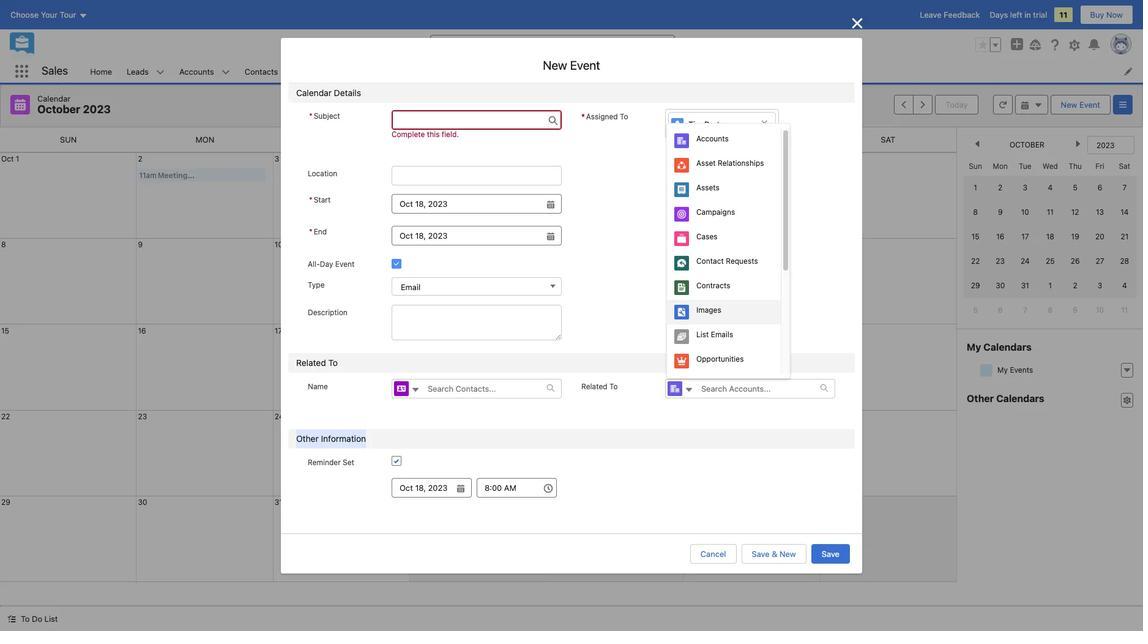 Task type: describe. For each thing, give the bounding box(es) containing it.
1 vertical spatial 4
[[1123, 281, 1127, 290]]

0 horizontal spatial new
[[543, 58, 567, 72]]

leave feedback
[[920, 10, 980, 20]]

1 vertical spatial accounts link
[[667, 129, 781, 153]]

grid containing sun
[[963, 157, 1137, 323]]

0 horizontal spatial 4
[[1048, 183, 1053, 192]]

0 vertical spatial 6
[[685, 154, 690, 163]]

description
[[308, 308, 348, 317]]

0 horizontal spatial 2 button
[[138, 154, 142, 163]]

home link
[[83, 60, 119, 83]]

to do list
[[21, 614, 58, 624]]

end
[[314, 227, 327, 236]]

0 vertical spatial list
[[697, 330, 709, 339]]

1 vertical spatial 5
[[973, 305, 978, 315]]

1 vertical spatial 9
[[138, 240, 143, 249]]

wed inside grid
[[1043, 162, 1058, 171]]

1 vertical spatial 6
[[1098, 183, 1103, 192]]

reminder
[[308, 458, 341, 467]]

events
[[1010, 365, 1033, 375]]

dashboards list item
[[498, 60, 573, 83]]

asset relationships
[[697, 159, 764, 168]]

16 button
[[138, 326, 146, 336]]

buy now button
[[1080, 5, 1134, 24]]

0 vertical spatial 10
[[1021, 207, 1029, 217]]

new event button
[[1051, 95, 1111, 114]]

0 horizontal spatial 22
[[1, 412, 10, 421]]

day
[[320, 259, 333, 268]]

13 inside grid
[[1096, 207, 1104, 217]]

to inside to do list button
[[21, 614, 30, 624]]

calendars for my calendars
[[984, 342, 1032, 353]]

1 vertical spatial 23
[[138, 412, 147, 421]]

today
[[946, 100, 968, 110]]

Description text field
[[392, 305, 562, 340]]

tim burton link
[[668, 112, 776, 135]]

emails
[[711, 330, 733, 339]]

relationships
[[718, 159, 764, 168]]

hide items image
[[981, 364, 993, 376]]

1 horizontal spatial new
[[780, 549, 796, 559]]

&
[[772, 549, 778, 559]]

calendar for october
[[37, 94, 71, 103]]

1 vertical spatial 16
[[138, 326, 146, 336]]

1 horizontal spatial 11am
[[686, 342, 704, 351]]

home
[[90, 66, 112, 76]]

0 vertical spatial event
[[570, 58, 600, 72]]

1 vertical spatial 17
[[275, 326, 282, 336]]

20 button
[[685, 326, 694, 336]]

15 button
[[1, 326, 9, 336]]

2 horizontal spatial 9
[[1073, 305, 1078, 315]]

buy
[[1090, 10, 1105, 20]]

* end
[[309, 227, 327, 236]]

oct 1 button
[[1, 154, 19, 163]]

13 button
[[685, 240, 693, 249]]

3 button
[[275, 154, 279, 163]]

sales
[[42, 64, 68, 77]]

calendars for other calendars
[[997, 393, 1045, 404]]

all-
[[308, 259, 320, 268]]

27
[[1096, 256, 1105, 266]]

1 vertical spatial accounts
[[697, 134, 729, 143]]

10 button
[[275, 240, 283, 249]]

17 inside grid
[[1022, 232, 1029, 241]]

2023
[[83, 103, 111, 116]]

30 inside grid
[[996, 281, 1005, 290]]

cases link
[[667, 226, 781, 251]]

days
[[990, 10, 1008, 20]]

* start
[[309, 195, 331, 204]]

list emails link
[[667, 324, 781, 349]]

cases
[[697, 232, 718, 241]]

related for related to
[[581, 382, 608, 391]]

leave feedback link
[[920, 10, 980, 20]]

other information
[[296, 433, 366, 444]]

1 vertical spatial 29
[[1, 497, 10, 507]]

1 horizontal spatial 5
[[1073, 183, 1078, 192]]

0 vertical spatial accounts link
[[172, 60, 221, 83]]

sun inside grid
[[969, 162, 982, 171]]

1 vertical spatial 19
[[548, 326, 556, 336]]

email button
[[392, 277, 562, 295]]

1 vertical spatial 15
[[1, 326, 9, 336]]

0 horizontal spatial 20
[[685, 326, 694, 336]]

new event inside button
[[1061, 100, 1101, 110]]

asset relationships link
[[667, 153, 781, 178]]

sat inside grid
[[1119, 162, 1131, 171]]

other calendars
[[967, 393, 1045, 404]]

images link
[[667, 300, 781, 324]]

complete this field.
[[392, 130, 459, 139]]

reminder set
[[308, 458, 354, 467]]

assets
[[697, 183, 720, 192]]

leave
[[920, 10, 942, 20]]

29 inside grid
[[971, 281, 980, 290]]

2 horizontal spatial 8
[[1048, 305, 1053, 315]]

2 vertical spatial 6
[[998, 305, 1003, 315]]

nov
[[411, 497, 425, 507]]

0 horizontal spatial 13
[[685, 240, 693, 249]]

my for my events
[[998, 365, 1008, 375]]

text default image inside to do list button
[[7, 615, 16, 623]]

20 inside grid
[[1096, 232, 1105, 241]]

1 vertical spatial 10
[[275, 240, 283, 249]]

today button
[[936, 95, 978, 114]]

feedback
[[944, 10, 980, 20]]

october inside calendar october 2023
[[37, 103, 80, 116]]

email
[[401, 282, 421, 292]]

field.
[[442, 130, 459, 139]]

dashboards
[[505, 66, 549, 76]]

assigned
[[586, 112, 618, 121]]

location
[[308, 169, 337, 178]]

requests
[[726, 257, 758, 266]]

contacts
[[245, 66, 278, 76]]

opportunities
[[697, 355, 744, 364]]

cancel
[[701, 549, 726, 559]]

0 vertical spatial mon
[[196, 135, 214, 144]]

nov 1
[[411, 497, 431, 507]]

asset
[[697, 159, 716, 168]]

related for new event
[[296, 357, 326, 368]]

set
[[343, 458, 354, 467]]

complete
[[392, 130, 425, 139]]

contacts link
[[237, 60, 285, 83]]

23 button
[[138, 412, 147, 421]]

0 horizontal spatial 8
[[1, 240, 6, 249]]

9 button
[[138, 240, 143, 249]]

17 button
[[275, 326, 282, 336]]

22 button
[[1, 412, 10, 421]]

24 button
[[275, 412, 284, 421]]

12 button
[[548, 240, 556, 249]]

6 button
[[685, 154, 690, 163]]

* subject
[[309, 112, 340, 121]]

2 vertical spatial event
[[335, 259, 355, 268]]

1 horizontal spatial 8
[[973, 207, 978, 217]]

related to for related to
[[581, 382, 618, 391]]

0 horizontal spatial 3
[[275, 154, 279, 163]]

1 vertical spatial new
[[1061, 100, 1078, 110]]

tue
[[1019, 162, 1032, 171]]

save & new
[[752, 549, 796, 559]]

8 button
[[1, 240, 6, 249]]

to do list button
[[0, 607, 65, 631]]

leads
[[127, 66, 149, 76]]



Task type: locate. For each thing, give the bounding box(es) containing it.
my calendars
[[967, 342, 1032, 353]]

other down "hide items" icon
[[967, 393, 994, 404]]

1 vertical spatial october
[[1010, 140, 1045, 149]]

cancel button
[[690, 544, 737, 564]]

0 vertical spatial 20
[[1096, 232, 1105, 241]]

2 vertical spatial 10
[[1096, 305, 1104, 315]]

1 horizontal spatial related to
[[581, 382, 618, 391]]

oct 1
[[1, 154, 19, 163]]

0 horizontal spatial sat
[[881, 135, 896, 144]]

event inside new event button
[[1080, 100, 1101, 110]]

contact
[[697, 257, 724, 266]]

1 vertical spatial 13
[[685, 240, 693, 249]]

left
[[1010, 10, 1023, 20]]

1 horizontal spatial 4
[[1123, 281, 1127, 290]]

wed left the thu
[[1043, 162, 1058, 171]]

1 horizontal spatial 2 button
[[548, 497, 553, 507]]

0 horizontal spatial accounts link
[[172, 60, 221, 83]]

save right &
[[822, 549, 840, 559]]

other for other information
[[296, 433, 319, 444]]

7 up 14
[[1123, 183, 1127, 192]]

4
[[1048, 183, 1053, 192], [1123, 281, 1127, 290]]

list
[[83, 60, 1143, 83]]

this
[[427, 130, 440, 139]]

6 down fri
[[1098, 183, 1103, 192]]

1 horizontal spatial new event
[[1061, 100, 1101, 110]]

0 horizontal spatial event
[[335, 259, 355, 268]]

24 inside grid
[[1021, 256, 1030, 266]]

All-Day Event checkbox
[[392, 259, 401, 269]]

1 vertical spatial sat
[[1119, 162, 1131, 171]]

0 horizontal spatial my
[[967, 342, 981, 353]]

1 horizontal spatial sun
[[969, 162, 982, 171]]

1 horizontal spatial 22
[[971, 256, 980, 266]]

campaigns link
[[667, 202, 781, 226]]

nov 1 button
[[411, 497, 431, 507]]

oct
[[1, 154, 14, 163]]

save inside button
[[752, 549, 770, 559]]

* for * subject
[[309, 112, 313, 121]]

text default image
[[1021, 101, 1029, 109], [820, 384, 829, 392], [411, 386, 420, 394], [685, 386, 693, 394], [7, 615, 16, 623]]

list item up burton
[[690, 60, 738, 83]]

accounts down 'tim burton' at the right top
[[697, 134, 729, 143]]

contacts image
[[394, 381, 409, 396]]

1 horizontal spatial wed
[[1043, 162, 1058, 171]]

* for * end
[[309, 227, 313, 236]]

0 horizontal spatial 30
[[138, 497, 147, 507]]

save
[[752, 549, 770, 559], [822, 549, 840, 559]]

5 down the thu
[[1073, 183, 1078, 192]]

1 save from the left
[[752, 549, 770, 559]]

accounts link
[[172, 60, 221, 83], [667, 129, 781, 153]]

11 up email
[[411, 240, 418, 249]]

group down days
[[976, 37, 1001, 52]]

0 horizontal spatial 17
[[275, 326, 282, 336]]

22
[[971, 256, 980, 266], [1, 412, 10, 421]]

11 down 28
[[1122, 305, 1128, 315]]

0 horizontal spatial accounts
[[179, 66, 214, 76]]

list item left dashboards
[[447, 60, 498, 83]]

calendar
[[296, 88, 332, 98], [37, 94, 71, 103]]

2 vertical spatial new
[[780, 549, 796, 559]]

1 horizontal spatial 31
[[1021, 281, 1029, 290]]

Location text field
[[392, 166, 562, 185]]

1 horizontal spatial sat
[[1119, 162, 1131, 171]]

28
[[1120, 256, 1129, 266]]

4 up 18
[[1048, 183, 1053, 192]]

2 horizontal spatial event
[[1080, 100, 1101, 110]]

type
[[308, 280, 325, 289]]

group up all-day event option
[[308, 224, 562, 245]]

2 horizontal spatial new
[[1061, 100, 1078, 110]]

related to
[[296, 357, 338, 368], [581, 382, 618, 391]]

30
[[996, 281, 1005, 290], [138, 497, 147, 507]]

* left start
[[309, 195, 313, 204]]

save left &
[[752, 549, 770, 559]]

20 up 27
[[1096, 232, 1105, 241]]

1 horizontal spatial 9
[[998, 207, 1003, 217]]

1 vertical spatial sun
[[969, 162, 982, 171]]

my right "hide items" icon
[[998, 365, 1008, 375]]

15 inside grid
[[972, 232, 980, 241]]

None text field
[[392, 110, 562, 130], [392, 194, 562, 213], [392, 478, 472, 497], [392, 110, 562, 130], [392, 194, 562, 213], [392, 478, 472, 497]]

0 vertical spatial calendars
[[984, 342, 1032, 353]]

list right do
[[44, 614, 58, 624]]

* for *
[[581, 112, 585, 121]]

31 inside grid
[[1021, 281, 1029, 290]]

my up "hide items" icon
[[967, 342, 981, 353]]

save for save & new
[[752, 549, 770, 559]]

* left subject
[[309, 112, 313, 121]]

calendar october 2023
[[37, 94, 111, 116]]

13 left 14
[[1096, 207, 1104, 217]]

31
[[1021, 281, 1029, 290], [275, 497, 283, 507]]

2 save from the left
[[822, 549, 840, 559]]

Name text field
[[420, 379, 547, 398]]

26
[[1071, 256, 1080, 266]]

Related To text field
[[694, 379, 820, 398]]

11 up 18
[[1047, 207, 1054, 217]]

25
[[1046, 256, 1055, 266]]

6 up my calendars
[[998, 305, 1003, 315]]

images
[[697, 306, 721, 315]]

0 vertical spatial 9
[[998, 207, 1003, 217]]

1 horizontal spatial 29
[[971, 281, 980, 290]]

0 horizontal spatial save
[[752, 549, 770, 559]]

19 inside grid
[[1072, 232, 1080, 241]]

18
[[1046, 232, 1055, 241]]

contacts list item
[[237, 60, 301, 83]]

reports link
[[573, 60, 616, 83]]

0 vertical spatial 23
[[996, 256, 1005, 266]]

contact requests link
[[667, 251, 781, 275]]

my
[[967, 342, 981, 353], [998, 365, 1008, 375]]

14
[[1121, 207, 1129, 217]]

0 horizontal spatial 29
[[1, 497, 10, 507]]

30 button
[[138, 497, 147, 507]]

2 list item from the left
[[690, 60, 738, 83]]

0 vertical spatial related
[[296, 357, 326, 368]]

my for my calendars
[[967, 342, 981, 353]]

calendars
[[984, 342, 1032, 353], [997, 393, 1045, 404]]

0 horizontal spatial mon
[[196, 135, 214, 144]]

days left in trial
[[990, 10, 1048, 20]]

all-day event
[[308, 259, 355, 268]]

1 vertical spatial other
[[296, 433, 319, 444]]

accounts list item
[[172, 60, 237, 83]]

10
[[1021, 207, 1029, 217], [275, 240, 283, 249], [1096, 305, 1104, 315]]

subject
[[314, 112, 340, 121]]

other up reminder
[[296, 433, 319, 444]]

other
[[967, 393, 994, 404], [296, 433, 319, 444]]

save inside button
[[822, 549, 840, 559]]

0 horizontal spatial 7
[[1023, 305, 1028, 315]]

accounts right leads list item
[[179, 66, 214, 76]]

tim burton
[[689, 119, 729, 129]]

1 vertical spatial 20
[[685, 326, 694, 336]]

accounts image
[[668, 381, 682, 396]]

2 vertical spatial 3
[[1098, 281, 1103, 290]]

sun left tue
[[969, 162, 982, 171]]

1 horizontal spatial related
[[581, 382, 608, 391]]

accounts inside list item
[[179, 66, 214, 76]]

assets link
[[667, 178, 781, 202]]

0 horizontal spatial 23
[[138, 412, 147, 421]]

october up tue
[[1010, 140, 1045, 149]]

29
[[971, 281, 980, 290], [1, 497, 10, 507]]

0 vertical spatial 3
[[275, 154, 279, 163]]

0 vertical spatial 31
[[1021, 281, 1029, 290]]

* left end
[[309, 227, 313, 236]]

0 horizontal spatial 16
[[138, 326, 146, 336]]

1 horizontal spatial list
[[697, 330, 709, 339]]

do
[[32, 614, 42, 624]]

mon inside grid
[[993, 162, 1008, 171]]

1 vertical spatial 7
[[1023, 305, 1028, 315]]

0 horizontal spatial calendar
[[37, 94, 71, 103]]

23 inside grid
[[996, 256, 1005, 266]]

calendar up * subject
[[296, 88, 332, 98]]

1 vertical spatial mon
[[993, 162, 1008, 171]]

accounts link right leads
[[172, 60, 221, 83]]

0 vertical spatial new event
[[543, 58, 600, 72]]

mon
[[196, 135, 214, 144], [993, 162, 1008, 171]]

2
[[138, 154, 142, 163], [998, 183, 1003, 192], [1073, 281, 1078, 290], [548, 497, 553, 507]]

1 horizontal spatial 10
[[1021, 207, 1029, 217]]

reports
[[580, 66, 609, 76]]

*
[[309, 112, 313, 121], [581, 112, 585, 121], [309, 195, 313, 204], [309, 227, 313, 236]]

now
[[1107, 10, 1123, 20]]

calendars up the my events
[[984, 342, 1032, 353]]

3
[[275, 154, 279, 163], [1023, 183, 1028, 192], [1098, 281, 1103, 290]]

0 vertical spatial sat
[[881, 135, 896, 144]]

inverse image
[[850, 16, 865, 31]]

related
[[296, 357, 326, 368], [581, 382, 608, 391]]

20
[[1096, 232, 1105, 241], [685, 326, 694, 336]]

0 horizontal spatial 12
[[548, 240, 556, 249]]

list inside button
[[44, 614, 58, 624]]

0 vertical spatial 29
[[971, 281, 980, 290]]

group
[[976, 37, 1001, 52], [894, 95, 933, 114], [308, 193, 562, 213], [308, 224, 562, 245]]

leads link
[[119, 60, 156, 83]]

1 vertical spatial 24
[[275, 412, 284, 421]]

19
[[1072, 232, 1080, 241], [548, 326, 556, 336]]

calendar for details
[[296, 88, 332, 98]]

15
[[972, 232, 980, 241], [1, 326, 9, 336]]

1 vertical spatial event
[[1080, 100, 1101, 110]]

contracts
[[697, 281, 731, 290]]

wed right field.
[[469, 135, 487, 144]]

other for other calendars
[[967, 393, 994, 404]]

11 right trial
[[1060, 10, 1068, 20]]

1 list item from the left
[[447, 60, 498, 83]]

0 horizontal spatial 9
[[138, 240, 143, 249]]

11 button
[[411, 240, 418, 249]]

0 vertical spatial my
[[967, 342, 981, 353]]

11am
[[139, 170, 156, 180], [686, 342, 704, 351]]

0 vertical spatial 13
[[1096, 207, 1104, 217]]

0 horizontal spatial 15
[[1, 326, 9, 336]]

1 vertical spatial 2 button
[[548, 497, 553, 507]]

list containing home
[[83, 60, 1143, 83]]

12 inside grid
[[1072, 207, 1079, 217]]

grid
[[963, 157, 1137, 323]]

1 vertical spatial calendars
[[997, 393, 1045, 404]]

reports list item
[[573, 60, 632, 83]]

0 horizontal spatial list
[[44, 614, 58, 624]]

2 vertical spatial 8
[[1048, 305, 1053, 315]]

my events
[[998, 365, 1033, 375]]

group up 11 button at the left
[[308, 193, 562, 213]]

0 horizontal spatial sun
[[60, 135, 77, 144]]

7 up my calendars
[[1023, 305, 1028, 315]]

1 vertical spatial new event
[[1061, 100, 1101, 110]]

16 inside grid
[[997, 232, 1005, 241]]

13 left 'cases'
[[685, 240, 693, 249]]

1 horizontal spatial 17
[[1022, 232, 1029, 241]]

0 horizontal spatial related
[[296, 357, 326, 368]]

0 horizontal spatial 31
[[275, 497, 283, 507]]

0 vertical spatial 22
[[971, 256, 980, 266]]

text default image
[[1034, 101, 1043, 109], [1123, 366, 1132, 375], [547, 384, 555, 392], [1123, 396, 1132, 405]]

None text field
[[392, 226, 562, 245], [477, 478, 557, 497], [392, 226, 562, 245], [477, 478, 557, 497]]

calendar inside calendar october 2023
[[37, 94, 71, 103]]

buy now
[[1090, 10, 1123, 20]]

1 vertical spatial 22
[[1, 412, 10, 421]]

sun down calendar october 2023
[[60, 135, 77, 144]]

1 horizontal spatial 20
[[1096, 232, 1105, 241]]

0 horizontal spatial other
[[296, 433, 319, 444]]

* left assigned
[[581, 112, 585, 121]]

* for * start
[[309, 195, 313, 204]]

contact requests
[[697, 257, 758, 266]]

1 horizontal spatial 16
[[997, 232, 1005, 241]]

dashboards link
[[498, 60, 557, 83]]

calendars down events
[[997, 393, 1045, 404]]

details
[[334, 88, 361, 98]]

1
[[16, 154, 19, 163], [974, 183, 977, 192], [1049, 281, 1052, 290], [427, 497, 431, 507]]

1 vertical spatial list
[[44, 614, 58, 624]]

0 vertical spatial 7
[[1123, 183, 1127, 192]]

20 left 'list emails'
[[685, 326, 694, 336]]

burton
[[704, 119, 729, 129]]

1 vertical spatial related
[[581, 382, 608, 391]]

1 horizontal spatial 15
[[972, 232, 980, 241]]

contracts link
[[667, 275, 781, 300]]

0 vertical spatial wed
[[469, 135, 487, 144]]

list emails
[[697, 330, 733, 339]]

information
[[321, 433, 366, 444]]

0 horizontal spatial wed
[[469, 135, 487, 144]]

sat
[[881, 135, 896, 144], [1119, 162, 1131, 171]]

list right 20 "button"
[[697, 330, 709, 339]]

list item
[[447, 60, 498, 83], [690, 60, 738, 83]]

1 vertical spatial 30
[[138, 497, 147, 507]]

accounts link up asset relationships
[[667, 129, 781, 153]]

leads list item
[[119, 60, 172, 83]]

group left today button
[[894, 95, 933, 114]]

6 left asset
[[685, 154, 690, 163]]

5 up my calendars
[[973, 305, 978, 315]]

calendar down sales
[[37, 94, 71, 103]]

related to for new event
[[296, 357, 338, 368]]

fri
[[1096, 162, 1105, 171]]

22 inside grid
[[971, 256, 980, 266]]

0 vertical spatial related to
[[296, 357, 338, 368]]

0 vertical spatial 11am
[[139, 170, 156, 180]]

1 vertical spatial 31
[[275, 497, 283, 507]]

1 horizontal spatial 7
[[1123, 183, 1127, 192]]

29 button
[[1, 497, 10, 507]]

1 vertical spatial 3
[[1023, 183, 1028, 192]]

save for save
[[822, 549, 840, 559]]

1 horizontal spatial event
[[570, 58, 600, 72]]

october left 2023
[[37, 103, 80, 116]]

tim
[[689, 119, 702, 129]]

4 down 28
[[1123, 281, 1127, 290]]



Task type: vqa. For each thing, say whether or not it's contained in the screenshot.
Liked button
no



